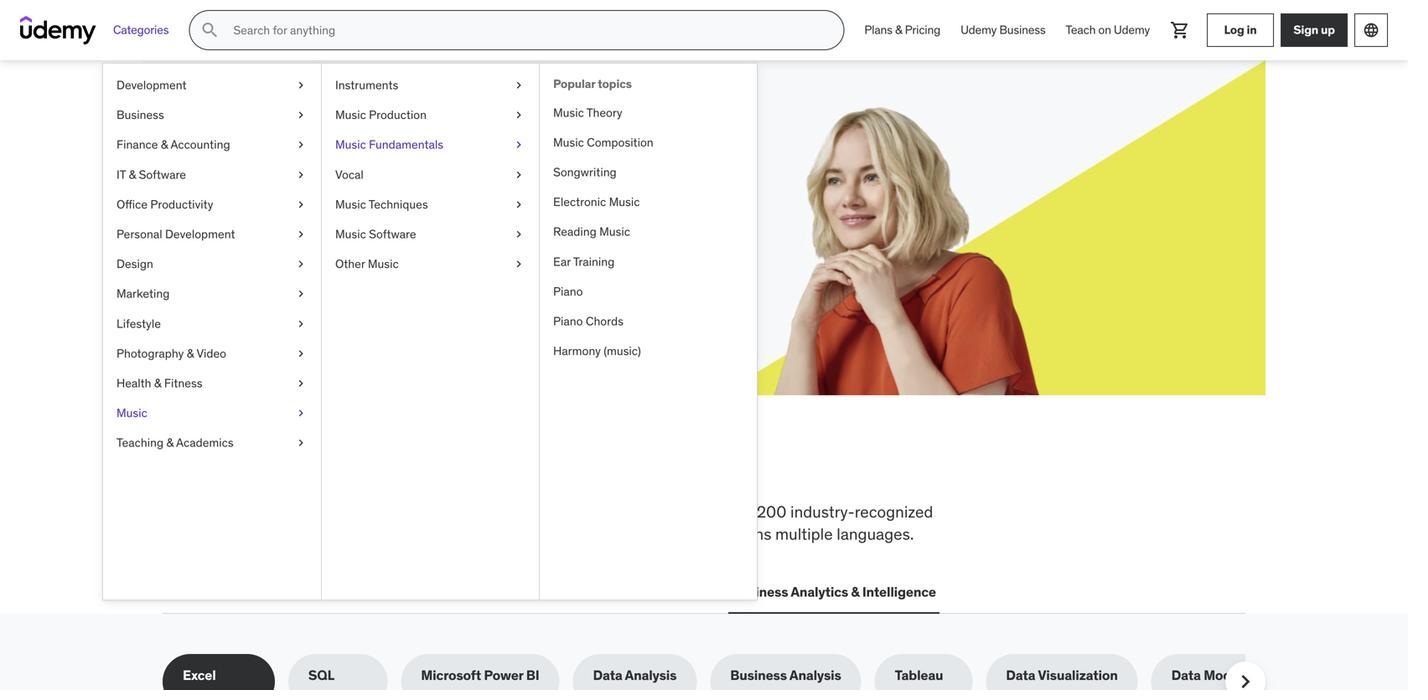 Task type: describe. For each thing, give the bounding box(es) containing it.
music for music software
[[335, 227, 366, 242]]

place
[[633, 447, 721, 490]]

categories button
[[103, 10, 179, 50]]

teach on udemy
[[1066, 22, 1150, 37]]

xsmall image for photography & video
[[294, 346, 308, 362]]

academics
[[176, 436, 234, 451]]

& for fitness
[[154, 376, 161, 391]]

health & fitness
[[117, 376, 203, 391]]

expand
[[223, 175, 268, 192]]

prep
[[604, 502, 637, 522]]

covering critical workplace skills to technical topics, including prep content for over 200 industry-recognized certifications, our catalog supports well-rounded professional development and spans multiple languages.
[[163, 502, 934, 545]]

(music)
[[604, 344, 641, 359]]

popular topics
[[553, 76, 632, 91]]

office
[[117, 197, 148, 212]]

marketing link
[[103, 279, 321, 309]]

technical
[[416, 502, 481, 522]]

xsmall image for other music
[[512, 256, 526, 273]]

udemy business link
[[951, 10, 1056, 50]]

design link
[[103, 249, 321, 279]]

submit search image
[[200, 20, 220, 40]]

piano link
[[540, 277, 757, 307]]

xsmall image for finance & accounting
[[294, 137, 308, 153]]

songwriting link
[[540, 158, 757, 187]]

business analytics & intelligence button
[[728, 573, 940, 613]]

ear training
[[553, 254, 615, 269]]

certifications
[[315, 584, 400, 601]]

power
[[484, 668, 524, 685]]

piano chords link
[[540, 307, 757, 337]]

music down music software
[[368, 257, 399, 272]]

finance & accounting link
[[103, 130, 321, 160]]

music for music techniques
[[335, 197, 366, 212]]

for inside covering critical workplace skills to technical topics, including prep content for over 200 industry-recognized certifications, our catalog supports well-rounded professional development and spans multiple languages.
[[699, 502, 719, 522]]

productivity
[[150, 197, 213, 212]]

xsmall image for music software
[[512, 226, 526, 243]]

techniques
[[369, 197, 428, 212]]

udemy inside 'link'
[[1114, 22, 1150, 37]]

through
[[267, 194, 314, 211]]

skills inside covering critical workplace skills to technical topics, including prep content for over 200 industry-recognized certifications, our catalog supports well-rounded professional development and spans multiple languages.
[[359, 502, 394, 522]]

future
[[413, 133, 495, 168]]

plans
[[865, 22, 893, 37]]

xsmall image for business
[[294, 107, 308, 123]]

business analytics & intelligence
[[732, 584, 936, 601]]

business for business
[[117, 107, 164, 122]]

xsmall image for music techniques
[[512, 197, 526, 213]]

development
[[602, 525, 695, 545]]

piano for piano chords
[[553, 314, 583, 329]]

production
[[369, 107, 427, 122]]

a
[[385, 175, 392, 192]]

topics,
[[484, 502, 532, 522]]

marketing
[[117, 286, 170, 302]]

covering
[[163, 502, 226, 522]]

industry-
[[791, 502, 855, 522]]

data modeling
[[1172, 668, 1263, 685]]

office productivity link
[[103, 190, 321, 220]]

intelligence
[[863, 584, 936, 601]]

content
[[641, 502, 696, 522]]

just
[[509, 175, 531, 192]]

it for it & software
[[117, 167, 126, 182]]

0 vertical spatial skills
[[278, 447, 368, 490]]

0 horizontal spatial software
[[139, 167, 186, 182]]

xsmall image for development
[[294, 77, 308, 94]]

& for academics
[[166, 436, 174, 451]]

sign
[[1294, 22, 1319, 37]]

choose a language image
[[1363, 22, 1380, 39]]

bi
[[526, 668, 540, 685]]

xsmall image for health & fitness
[[294, 376, 308, 392]]

music production
[[335, 107, 427, 122]]

other
[[335, 257, 365, 272]]

music down electronic music
[[600, 224, 630, 240]]

video
[[197, 346, 226, 361]]

to
[[398, 502, 412, 522]]

200
[[757, 502, 787, 522]]

music fundamentals link
[[322, 130, 539, 160]]

other music
[[335, 257, 399, 272]]

teaching & academics
[[117, 436, 234, 451]]

catalog
[[290, 525, 343, 545]]

$12.99
[[223, 194, 264, 211]]

log
[[1225, 22, 1245, 37]]

data visualization
[[1006, 668, 1118, 685]]

music fundamentals
[[335, 137, 444, 152]]

workplace
[[282, 502, 355, 522]]

communication
[[612, 584, 712, 601]]

music for music fundamentals
[[335, 137, 366, 152]]

accounting
[[171, 137, 230, 152]]

analysis for data analysis
[[625, 668, 677, 685]]

data for data visualization
[[1006, 668, 1036, 685]]

1 horizontal spatial software
[[369, 227, 416, 242]]

leadership
[[420, 584, 490, 601]]

teach
[[1066, 22, 1096, 37]]

course.
[[396, 175, 439, 192]]

languages.
[[837, 525, 914, 545]]

popular
[[553, 76, 595, 91]]

sign up link
[[1281, 13, 1348, 47]]

15.
[[344, 194, 360, 211]]

& for pricing
[[895, 22, 902, 37]]

modeling
[[1204, 668, 1263, 685]]

leadership button
[[417, 573, 493, 613]]

music software
[[335, 227, 416, 242]]

xsmall image for music
[[294, 405, 308, 422]]

all the skills you need in one place
[[163, 447, 721, 490]]

music theory link
[[540, 98, 757, 128]]



Task type: vqa. For each thing, say whether or not it's contained in the screenshot.
spans
yes



Task type: locate. For each thing, give the bounding box(es) containing it.
& right health
[[154, 376, 161, 391]]

web development button
[[163, 573, 284, 613]]

ear training link
[[540, 247, 757, 277]]

for inside 'skills for your future expand your potential with a course. starting at just $12.99 through dec 15.'
[[303, 133, 342, 168]]

music down popular
[[553, 105, 584, 120]]

piano
[[553, 284, 583, 299], [553, 314, 583, 329]]

personal development
[[117, 227, 235, 242]]

software down techniques
[[369, 227, 416, 242]]

xsmall image inside business link
[[294, 107, 308, 123]]

development down 'office productivity' link
[[165, 227, 235, 242]]

analysis for business analysis
[[790, 668, 842, 685]]

theory
[[587, 105, 623, 120]]

next image
[[1232, 669, 1259, 691]]

business analysis
[[731, 668, 842, 685]]

udemy right 'on'
[[1114, 22, 1150, 37]]

music down health
[[117, 406, 147, 421]]

songwriting
[[553, 165, 617, 180]]

& for accounting
[[161, 137, 168, 152]]

data right bi
[[593, 668, 623, 685]]

xsmall image inside lifestyle link
[[294, 316, 308, 332]]

xsmall image for vocal
[[512, 167, 526, 183]]

0 vertical spatial piano
[[553, 284, 583, 299]]

xsmall image for teaching & academics
[[294, 435, 308, 452]]

data left the modeling
[[1172, 668, 1201, 685]]

1 piano from the top
[[553, 284, 583, 299]]

xsmall image inside development link
[[294, 77, 308, 94]]

xsmall image for lifestyle
[[294, 316, 308, 332]]

xsmall image for design
[[294, 256, 308, 273]]

xsmall image for office productivity
[[294, 197, 308, 213]]

it inside button
[[301, 584, 312, 601]]

xsmall image inside personal development link
[[294, 226, 308, 243]]

development link
[[103, 70, 321, 100]]

business inside button
[[732, 584, 788, 601]]

& for software
[[129, 167, 136, 182]]

piano chords
[[553, 314, 624, 329]]

0 vertical spatial development
[[117, 78, 187, 93]]

Search for anything text field
[[230, 16, 824, 44]]

2 analysis from the left
[[790, 668, 842, 685]]

categories
[[113, 22, 169, 37]]

analytics
[[791, 584, 849, 601]]

plans & pricing
[[865, 22, 941, 37]]

& for video
[[187, 346, 194, 361]]

at
[[494, 175, 506, 192]]

xsmall image inside music fundamentals link
[[512, 137, 526, 153]]

data science button
[[507, 573, 595, 613]]

0 horizontal spatial analysis
[[625, 668, 677, 685]]

you
[[375, 447, 435, 490]]

data for data science
[[510, 584, 539, 601]]

reading music link
[[540, 217, 757, 247]]

1 vertical spatial skills
[[359, 502, 394, 522]]

in up including at the bottom
[[528, 447, 560, 490]]

teach on udemy link
[[1056, 10, 1160, 50]]

for
[[303, 133, 342, 168], [699, 502, 719, 522]]

in right log
[[1247, 22, 1257, 37]]

the
[[218, 447, 272, 490]]

0 vertical spatial your
[[347, 133, 408, 168]]

xsmall image for personal development
[[294, 226, 308, 243]]

skills up workplace
[[278, 447, 368, 490]]

our
[[263, 525, 286, 545]]

data science
[[510, 584, 592, 601]]

development for web
[[197, 584, 281, 601]]

music down with
[[335, 197, 366, 212]]

1 vertical spatial your
[[271, 175, 297, 192]]

microsoft
[[421, 668, 481, 685]]

web
[[166, 584, 194, 601]]

potential
[[300, 175, 353, 192]]

health
[[117, 376, 151, 391]]

& right 'teaching'
[[166, 436, 174, 451]]

your up through
[[271, 175, 297, 192]]

1 horizontal spatial analysis
[[790, 668, 842, 685]]

dec
[[317, 194, 341, 211]]

music up other
[[335, 227, 366, 242]]

finance
[[117, 137, 158, 152]]

music for music theory
[[553, 105, 584, 120]]

skills
[[278, 447, 368, 490], [359, 502, 394, 522]]

xsmall image inside music software link
[[512, 226, 526, 243]]

xsmall image for instruments
[[512, 77, 526, 94]]

lifestyle link
[[103, 309, 321, 339]]

xsmall image inside "music" link
[[294, 405, 308, 422]]

0 vertical spatial software
[[139, 167, 186, 182]]

photography & video link
[[103, 339, 321, 369]]

& up office
[[129, 167, 136, 182]]

xsmall image inside design link
[[294, 256, 308, 273]]

music inside "link"
[[553, 135, 584, 150]]

professional
[[512, 525, 599, 545]]

harmony (music)
[[553, 344, 641, 359]]

1 analysis from the left
[[625, 668, 677, 685]]

xsmall image for marketing
[[294, 286, 308, 302]]

well-
[[414, 525, 448, 545]]

0 horizontal spatial in
[[528, 447, 560, 490]]

piano up harmony
[[553, 314, 583, 329]]

xsmall image inside photography & video "link"
[[294, 346, 308, 362]]

xsmall image
[[294, 77, 308, 94], [294, 107, 308, 123], [512, 137, 526, 153], [294, 226, 308, 243], [294, 256, 308, 273], [512, 256, 526, 273], [294, 316, 308, 332], [294, 376, 308, 392]]

analysis
[[625, 668, 677, 685], [790, 668, 842, 685]]

composition
[[587, 135, 654, 150]]

instruments link
[[322, 70, 539, 100]]

music fundamentals element
[[539, 64, 757, 600]]

music up the vocal
[[335, 137, 366, 152]]

0 vertical spatial in
[[1247, 22, 1257, 37]]

office productivity
[[117, 197, 213, 212]]

business
[[1000, 22, 1046, 37], [117, 107, 164, 122], [732, 584, 788, 601], [731, 668, 787, 685]]

music inside 'link'
[[335, 107, 366, 122]]

software up office productivity
[[139, 167, 186, 182]]

pricing
[[905, 22, 941, 37]]

data
[[510, 584, 539, 601], [593, 668, 623, 685], [1006, 668, 1036, 685], [1172, 668, 1201, 685]]

music production link
[[322, 100, 539, 130]]

udemy image
[[20, 16, 96, 44]]

1 horizontal spatial in
[[1247, 22, 1257, 37]]

data for data analysis
[[593, 668, 623, 685]]

it & software link
[[103, 160, 321, 190]]

1 udemy from the left
[[961, 22, 997, 37]]

fundamentals
[[369, 137, 444, 152]]

health & fitness link
[[103, 369, 321, 399]]

photography & video
[[117, 346, 226, 361]]

visualization
[[1038, 668, 1118, 685]]

data for data modeling
[[1172, 668, 1201, 685]]

0 horizontal spatial it
[[117, 167, 126, 182]]

business for business analysis
[[731, 668, 787, 685]]

xsmall image inside marketing link
[[294, 286, 308, 302]]

vocal
[[335, 167, 364, 182]]

data left science
[[510, 584, 539, 601]]

software
[[139, 167, 186, 182], [369, 227, 416, 242]]

music techniques link
[[322, 190, 539, 220]]

data analysis
[[593, 668, 677, 685]]

music down instruments
[[335, 107, 366, 122]]

up
[[1321, 22, 1335, 37]]

2 udemy from the left
[[1114, 22, 1150, 37]]

your up with
[[347, 133, 408, 168]]

it for it certifications
[[301, 584, 312, 601]]

& inside button
[[851, 584, 860, 601]]

design
[[117, 257, 153, 272]]

electronic music link
[[540, 187, 757, 217]]

xsmall image
[[512, 77, 526, 94], [512, 107, 526, 123], [294, 137, 308, 153], [294, 167, 308, 183], [512, 167, 526, 183], [294, 197, 308, 213], [512, 197, 526, 213], [512, 226, 526, 243], [294, 286, 308, 302], [294, 346, 308, 362], [294, 405, 308, 422], [294, 435, 308, 452]]

for up the potential
[[303, 133, 342, 168]]

music down songwriting link
[[609, 195, 640, 210]]

xsmall image inside 'instruments' "link"
[[512, 77, 526, 94]]

xsmall image for it & software
[[294, 167, 308, 183]]

2 piano from the top
[[553, 314, 583, 329]]

music for music
[[117, 406, 147, 421]]

1 vertical spatial it
[[301, 584, 312, 601]]

over
[[723, 502, 753, 522]]

0 horizontal spatial for
[[303, 133, 342, 168]]

data inside button
[[510, 584, 539, 601]]

& right finance
[[161, 137, 168, 152]]

udemy right 'pricing'
[[961, 22, 997, 37]]

xsmall image inside music techniques link
[[512, 197, 526, 213]]

xsmall image inside it & software link
[[294, 167, 308, 183]]

& left video
[[187, 346, 194, 361]]

multiple
[[776, 525, 833, 545]]

business for business analytics & intelligence
[[732, 584, 788, 601]]

0 vertical spatial it
[[117, 167, 126, 182]]

1 horizontal spatial your
[[347, 133, 408, 168]]

skills up supports
[[359, 502, 394, 522]]

xsmall image inside 'office productivity' link
[[294, 197, 308, 213]]

0 horizontal spatial your
[[271, 175, 297, 192]]

xsmall image inside finance & accounting link
[[294, 137, 308, 153]]

1 horizontal spatial it
[[301, 584, 312, 601]]

1 vertical spatial piano
[[553, 314, 583, 329]]

topic filters element
[[163, 655, 1283, 691]]

1 vertical spatial software
[[369, 227, 416, 242]]

music for music production
[[335, 107, 366, 122]]

0 vertical spatial for
[[303, 133, 342, 168]]

development right web
[[197, 584, 281, 601]]

supports
[[347, 525, 410, 545]]

piano inside 'link'
[[553, 314, 583, 329]]

on
[[1099, 22, 1112, 37]]

2 vertical spatial development
[[197, 584, 281, 601]]

xsmall image inside other music link
[[512, 256, 526, 273]]

music up songwriting
[[553, 135, 584, 150]]

xsmall image inside vocal link
[[512, 167, 526, 183]]

fitness
[[164, 376, 203, 391]]

it up office
[[117, 167, 126, 182]]

1 vertical spatial development
[[165, 227, 235, 242]]

music
[[553, 105, 584, 120], [335, 107, 366, 122], [553, 135, 584, 150], [335, 137, 366, 152], [609, 195, 640, 210], [335, 197, 366, 212], [600, 224, 630, 240], [335, 227, 366, 242], [368, 257, 399, 272], [117, 406, 147, 421]]

shopping cart with 0 items image
[[1170, 20, 1191, 40]]

music link
[[103, 399, 321, 429]]

business inside topic filters element
[[731, 668, 787, 685]]

excel
[[183, 668, 216, 685]]

ear
[[553, 254, 571, 269]]

and
[[699, 525, 726, 545]]

udemy business
[[961, 22, 1046, 37]]

piano for piano
[[553, 284, 583, 299]]

& right analytics
[[851, 584, 860, 601]]

xsmall image inside music production 'link'
[[512, 107, 526, 123]]

for up and
[[699, 502, 719, 522]]

xsmall image for music fundamentals
[[512, 137, 526, 153]]

lifestyle
[[117, 316, 161, 331]]

1 horizontal spatial udemy
[[1114, 22, 1150, 37]]

development inside button
[[197, 584, 281, 601]]

reading music
[[553, 224, 630, 240]]

development down categories dropdown button
[[117, 78, 187, 93]]

xsmall image for music production
[[512, 107, 526, 123]]

it certifications button
[[298, 573, 404, 613]]

data left 'visualization'
[[1006, 668, 1036, 685]]

teaching
[[117, 436, 164, 451]]

1 vertical spatial for
[[699, 502, 719, 522]]

xsmall image inside health & fitness link
[[294, 376, 308, 392]]

& right plans
[[895, 22, 902, 37]]

certifications,
[[163, 525, 259, 545]]

electronic music
[[553, 195, 640, 210]]

1 horizontal spatial for
[[699, 502, 719, 522]]

microsoft power bi
[[421, 668, 540, 685]]

1 vertical spatial in
[[528, 447, 560, 490]]

development
[[117, 78, 187, 93], [165, 227, 235, 242], [197, 584, 281, 601]]

development for personal
[[165, 227, 235, 242]]

xsmall image inside 'teaching & academics' link
[[294, 435, 308, 452]]

it left certifications
[[301, 584, 312, 601]]

0 horizontal spatial udemy
[[961, 22, 997, 37]]

music for music composition
[[553, 135, 584, 150]]

piano down ear
[[553, 284, 583, 299]]

spans
[[730, 525, 772, 545]]

music software link
[[322, 220, 539, 249]]

it & software
[[117, 167, 186, 182]]



